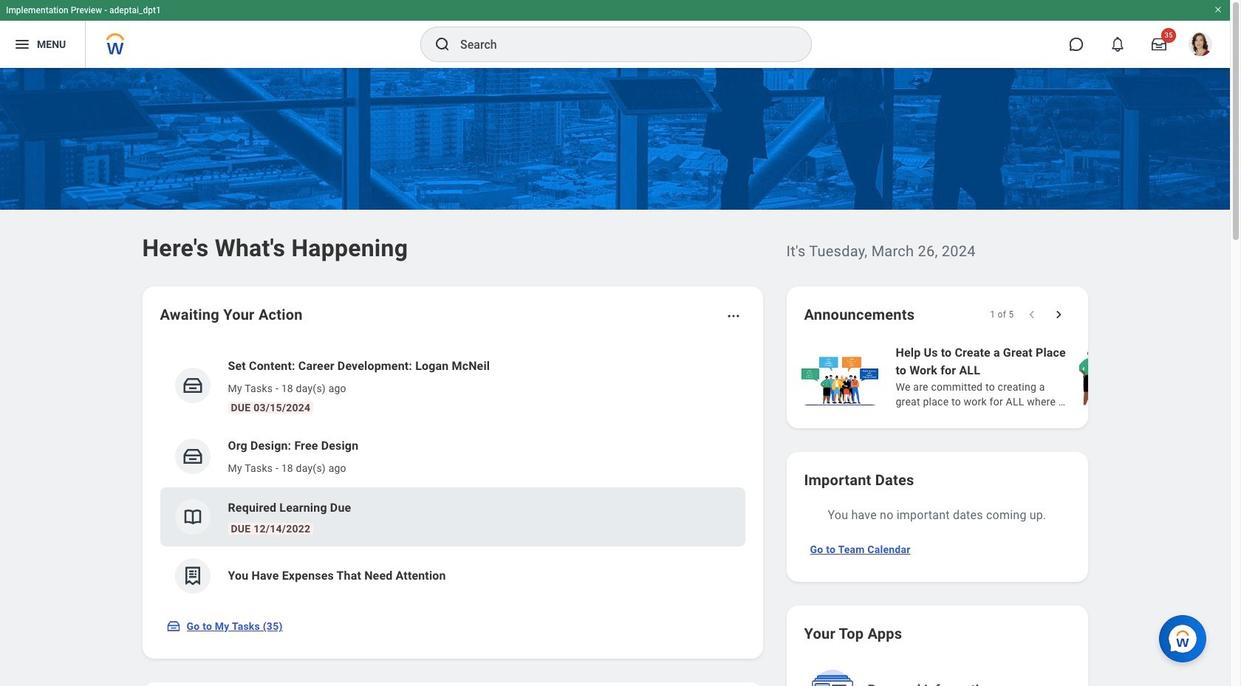 Task type: vqa. For each thing, say whether or not it's contained in the screenshot.
SEARCH image
yes



Task type: locate. For each thing, give the bounding box(es) containing it.
Search Workday  search field
[[461, 28, 781, 61]]

profile logan mcneil image
[[1189, 33, 1213, 59]]

1 horizontal spatial list
[[799, 343, 1242, 411]]

chevron right small image
[[1052, 308, 1066, 322]]

list item
[[160, 488, 746, 547]]

status
[[991, 309, 1015, 321]]

related actions image
[[726, 309, 741, 324]]

chevron left small image
[[1025, 308, 1040, 322]]

2 vertical spatial inbox image
[[166, 619, 181, 634]]

inbox image
[[181, 375, 204, 397], [181, 446, 204, 468], [166, 619, 181, 634]]

banner
[[0, 0, 1231, 68]]

list
[[799, 343, 1242, 411], [160, 346, 746, 606]]

main content
[[0, 68, 1242, 687]]

1 vertical spatial inbox image
[[181, 446, 204, 468]]



Task type: describe. For each thing, give the bounding box(es) containing it.
justify image
[[13, 35, 31, 53]]

search image
[[434, 35, 452, 53]]

dashboard expenses image
[[181, 566, 204, 588]]

inbox large image
[[1152, 37, 1167, 52]]

notifications large image
[[1111, 37, 1126, 52]]

0 vertical spatial inbox image
[[181, 375, 204, 397]]

close environment banner image
[[1215, 5, 1223, 14]]

book open image
[[181, 506, 204, 529]]

0 horizontal spatial list
[[160, 346, 746, 606]]



